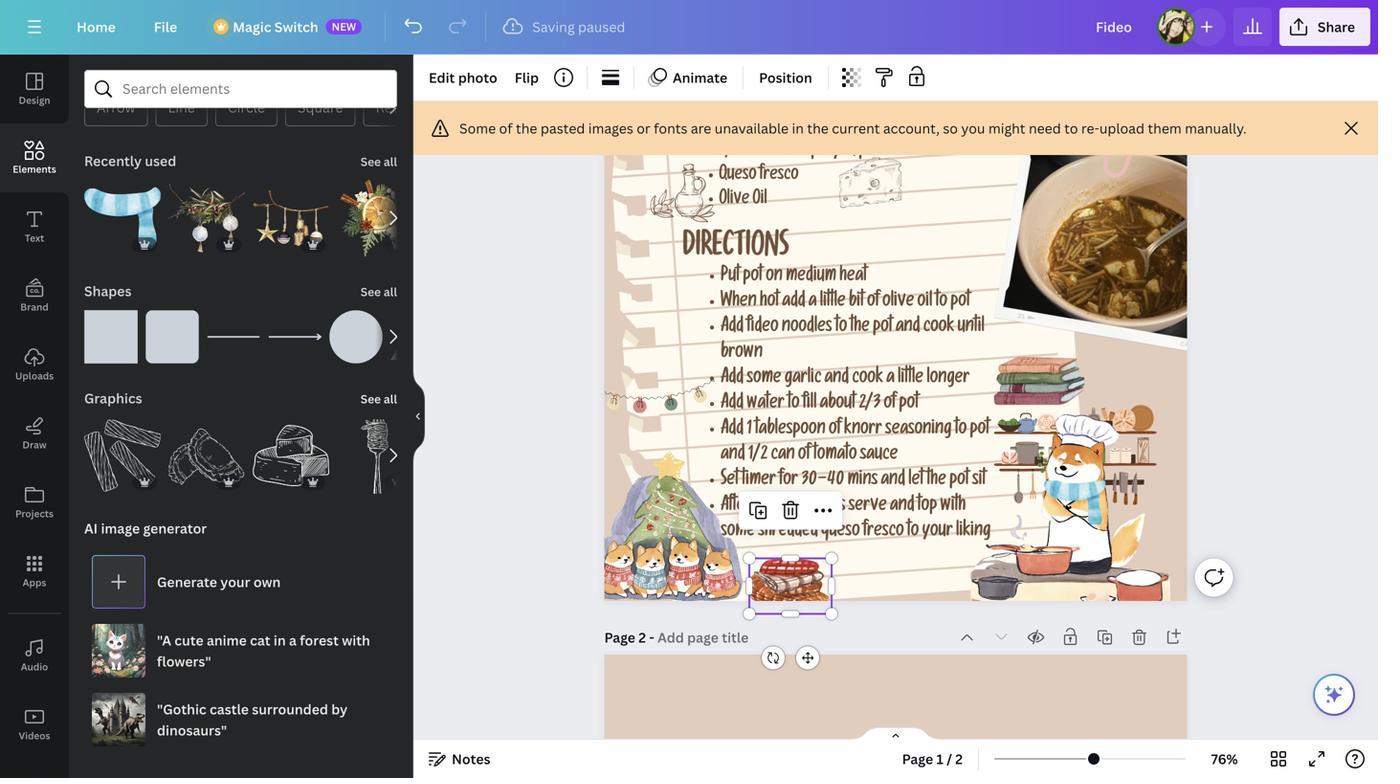 Task type: locate. For each thing, give the bounding box(es) containing it.
you right so
[[961, 119, 985, 137]]

little left bit
[[820, 294, 846, 312]]

pot up sit
[[970, 421, 990, 440]]

of down unavailable
[[743, 143, 755, 162]]

put pot on medium heat when hot add a little bit of olive oil to pot add fideo noodles to the pot and cook until brown add some garlic and cook a little longer add water to fill about 2/3 of pot add 1 tablespoon of knorr seasoning to pot and 1/2 can of tomato sauce set timer for 30-40 mins and let the pot sit after the timer ends serve and top with some shredded queso fresco to your liking
[[721, 268, 991, 542]]

add this line to the canvas image right rounded square image
[[207, 310, 260, 364]]

2 add this line to the canvas image from the left
[[268, 310, 322, 364]]

0 horizontal spatial page
[[604, 629, 636, 647]]

2 see from the top
[[361, 284, 381, 300]]

heat
[[840, 268, 867, 287]]

fresco
[[760, 168, 799, 186], [863, 523, 904, 542]]

and
[[896, 319, 920, 338], [825, 370, 849, 389], [721, 447, 745, 466], [881, 472, 905, 491], [890, 498, 915, 517]]

shapes
[[84, 282, 132, 300]]

2 see all button from the top
[[359, 272, 399, 310]]

a left longer
[[887, 370, 895, 389]]

so
[[943, 119, 958, 137]]

all up triangle up image
[[384, 284, 397, 300]]

see all left hide 'image'
[[361, 391, 397, 407]]

pot down the some of the pasted images or fonts are unavailable in the current account, so you might need to re-upload them manually.
[[811, 143, 830, 162]]

bit
[[849, 294, 864, 312]]

1 see from the top
[[361, 154, 381, 169]]

Page title text field
[[658, 628, 751, 647]]

magic
[[233, 18, 271, 36]]

-
[[649, 629, 654, 647]]

rectangle
[[376, 98, 440, 116]]

0 vertical spatial you
[[961, 119, 985, 137]]

notes button
[[421, 744, 498, 774]]

see all button down rectangle
[[359, 142, 399, 180]]

garlic
[[785, 370, 822, 389]]

brown
[[721, 345, 763, 363]]

1 horizontal spatial 2
[[956, 750, 963, 768]]

2 left -
[[639, 629, 646, 647]]

mins
[[848, 472, 878, 491]]

add this line to the canvas image left white circle shape "image"
[[268, 310, 322, 364]]

set
[[721, 472, 739, 491]]

1 vertical spatial see
[[361, 284, 381, 300]]

0 horizontal spatial timer
[[742, 472, 776, 491]]

queso
[[821, 523, 860, 542]]

recently
[[84, 152, 142, 170]]

1 vertical spatial cook
[[852, 370, 883, 389]]

little left longer
[[898, 370, 924, 389]]

saving paused status
[[494, 15, 635, 38]]

pot
[[811, 143, 830, 162], [743, 268, 763, 287], [951, 294, 970, 312], [873, 319, 893, 338], [899, 396, 919, 414], [970, 421, 990, 440], [950, 472, 969, 491]]

1
[[747, 421, 752, 440], [937, 750, 944, 768]]

0 horizontal spatial cook
[[852, 370, 883, 389]]

see all for shapes
[[361, 284, 397, 300]]

until
[[958, 319, 985, 338]]

2/3 up knorr on the bottom right
[[859, 396, 881, 414]]

page
[[604, 629, 636, 647], [902, 750, 933, 768]]

page for page 1 / 2
[[902, 750, 933, 768]]

1 vertical spatial you
[[833, 143, 856, 162]]

circle
[[228, 98, 265, 116]]

account,
[[883, 119, 940, 137]]

0 horizontal spatial fresco
[[760, 168, 799, 186]]

/
[[947, 750, 952, 768]]

in right unavailable
[[792, 119, 804, 137]]

0 horizontal spatial you
[[833, 143, 856, 162]]

2 add from the top
[[721, 370, 744, 389]]

your left own
[[220, 573, 250, 591]]

cook down oil on the top right of the page
[[923, 319, 955, 338]]

a inside the ""a cute anime cat in a forest with flowers""
[[289, 631, 297, 649]]

1 see all button from the top
[[359, 142, 399, 180]]

design button
[[0, 55, 69, 123]]

0 vertical spatial see all button
[[359, 142, 399, 180]]

1 horizontal spatial add this line to the canvas image
[[268, 310, 322, 364]]

0 horizontal spatial little
[[820, 294, 846, 312]]

see all up christmas bouquet with dried orange. "image"
[[361, 154, 397, 169]]

sit
[[972, 472, 986, 491]]

when
[[721, 294, 757, 312]]

0 vertical spatial a
[[809, 294, 817, 312]]

1 see all from the top
[[361, 154, 397, 169]]

your down top on the right of page
[[922, 523, 953, 542]]

0 vertical spatial with
[[940, 498, 966, 517]]

2 vertical spatial see all
[[361, 391, 397, 407]]

1 horizontal spatial 1
[[937, 750, 944, 768]]

2 see all from the top
[[361, 284, 397, 300]]

in right cat
[[274, 631, 286, 649]]

switch
[[275, 18, 318, 36]]

0 horizontal spatial 1
[[747, 421, 752, 440]]

0 horizontal spatial in
[[274, 631, 286, 649]]

page inside button
[[902, 750, 933, 768]]

2/3 of water to pot you pick queso fresco olive oil
[[719, 143, 884, 210]]

add this line to the canvas image
[[207, 310, 260, 364], [268, 310, 322, 364]]

1 vertical spatial see all button
[[359, 272, 399, 310]]

1 vertical spatial 2
[[956, 750, 963, 768]]

0 vertical spatial all
[[384, 154, 397, 169]]

1 vertical spatial fresco
[[863, 523, 904, 542]]

see all
[[361, 154, 397, 169], [361, 284, 397, 300], [361, 391, 397, 407]]

1 left /
[[937, 750, 944, 768]]

1 vertical spatial see all
[[361, 284, 397, 300]]

all down rectangle
[[384, 154, 397, 169]]

1 horizontal spatial with
[[940, 498, 966, 517]]

some down brown
[[747, 370, 781, 389]]

2 all from the top
[[384, 284, 397, 300]]

2 vertical spatial a
[[289, 631, 297, 649]]

the left pasted
[[516, 119, 537, 137]]

timer down for
[[777, 498, 811, 517]]

file
[[154, 18, 177, 36]]

1 vertical spatial your
[[220, 573, 250, 591]]

pot down the olive
[[873, 319, 893, 338]]

0 vertical spatial water
[[758, 143, 794, 162]]

1 vertical spatial in
[[274, 631, 286, 649]]

fresco up oil
[[760, 168, 799, 186]]

water down unavailable
[[758, 143, 794, 162]]

0 vertical spatial 1
[[747, 421, 752, 440]]

see left hide 'image'
[[361, 391, 381, 407]]

cook
[[923, 319, 955, 338], [852, 370, 883, 389]]

directions
[[683, 235, 789, 266]]

0 vertical spatial some
[[747, 370, 781, 389]]

the down bit
[[850, 319, 870, 338]]

76%
[[1211, 750, 1238, 768]]

fideo
[[747, 319, 779, 338]]

fresco down serve
[[863, 523, 904, 542]]

some down after
[[721, 523, 755, 542]]

see all button for recently used
[[359, 142, 399, 180]]

flip button
[[507, 62, 547, 93]]

cook up about
[[852, 370, 883, 389]]

water
[[758, 143, 794, 162], [747, 396, 785, 414]]

1 add this line to the canvas image from the left
[[207, 310, 260, 364]]

1 all from the top
[[384, 154, 397, 169]]

0 vertical spatial in
[[792, 119, 804, 137]]

add
[[782, 294, 805, 312]]

a right add
[[809, 294, 817, 312]]

0 horizontal spatial 2
[[639, 629, 646, 647]]

line button
[[155, 88, 208, 126]]

and up about
[[825, 370, 849, 389]]

add
[[721, 319, 744, 338], [721, 370, 744, 389], [721, 396, 744, 414], [721, 421, 744, 440]]

page left /
[[902, 750, 933, 768]]

Search elements search field
[[123, 71, 359, 107]]

a left forest
[[289, 631, 297, 649]]

page left -
[[604, 629, 636, 647]]

2 vertical spatial all
[[384, 391, 397, 407]]

see up christmas bouquet with dried orange. "image"
[[361, 154, 381, 169]]

2 horizontal spatial a
[[887, 370, 895, 389]]

watercolor  christmas decorated twig illustration image
[[168, 180, 245, 257]]

1 vertical spatial all
[[384, 284, 397, 300]]

0 vertical spatial page
[[604, 629, 636, 647]]

water up "tablespoon"
[[747, 396, 785, 414]]

1 vertical spatial with
[[342, 631, 370, 649]]

tomato
[[814, 447, 857, 466]]

in
[[792, 119, 804, 137], [274, 631, 286, 649]]

2 vertical spatial see all button
[[359, 379, 399, 417]]

see all button left hide 'image'
[[359, 379, 399, 417]]

images
[[588, 119, 633, 137]]

2 vertical spatial see
[[361, 391, 381, 407]]

0 horizontal spatial a
[[289, 631, 297, 649]]

1 vertical spatial page
[[902, 750, 933, 768]]

0 vertical spatial fresco
[[760, 168, 799, 186]]

of
[[499, 119, 513, 137], [743, 143, 755, 162], [867, 294, 879, 312], [884, 396, 896, 414], [829, 421, 841, 440], [798, 447, 810, 466]]

timer down 1/2
[[742, 472, 776, 491]]

0 vertical spatial your
[[922, 523, 953, 542]]

all for recently used
[[384, 154, 397, 169]]

the right let at right
[[927, 472, 946, 491]]

2/3
[[719, 143, 740, 162], [859, 396, 881, 414]]

1 horizontal spatial page
[[902, 750, 933, 768]]

hot
[[760, 294, 779, 312]]

2/3 up queso
[[719, 143, 740, 162]]

1 vertical spatial water
[[747, 396, 785, 414]]

with right top on the right of page
[[940, 498, 966, 517]]

draw button
[[0, 399, 69, 468]]

edit photo
[[429, 68, 497, 87]]

1 horizontal spatial little
[[898, 370, 924, 389]]

white circle shape image
[[329, 310, 383, 364]]

1 vertical spatial 2/3
[[859, 396, 881, 414]]

1 horizontal spatial your
[[922, 523, 953, 542]]

all
[[384, 154, 397, 169], [384, 284, 397, 300], [384, 391, 397, 407]]

1 horizontal spatial fresco
[[863, 523, 904, 542]]

the
[[516, 119, 537, 137], [807, 119, 829, 137], [850, 319, 870, 338], [927, 472, 946, 491], [755, 498, 774, 517]]

you down the some of the pasted images or fonts are unavailable in the current account, so you might need to re-upload them manually.
[[833, 143, 856, 162]]

0 horizontal spatial with
[[342, 631, 370, 649]]

0 vertical spatial little
[[820, 294, 846, 312]]

used
[[145, 152, 176, 170]]

animate
[[673, 68, 728, 87]]

with right forest
[[342, 631, 370, 649]]

2 inside page 1 / 2 button
[[956, 750, 963, 768]]

see
[[361, 154, 381, 169], [361, 284, 381, 300], [361, 391, 381, 407]]

group
[[84, 168, 161, 257], [168, 168, 245, 257], [253, 180, 329, 257], [337, 180, 413, 257], [84, 299, 138, 364], [145, 299, 199, 364], [329, 299, 383, 364], [84, 406, 161, 494], [253, 406, 329, 494], [168, 417, 245, 494], [337, 417, 413, 494]]

1 up 1/2
[[747, 421, 752, 440]]

1 vertical spatial little
[[898, 370, 924, 389]]

2/3 inside put pot on medium heat when hot add a little bit of olive oil to pot add fideo noodles to the pot and cook until brown add some garlic and cook a little longer add water to fill about 2/3 of pot add 1 tablespoon of knorr seasoning to pot and 1/2 can of tomato sauce set timer for 30-40 mins and let the pot sit after the timer ends serve and top with some shredded queso fresco to your liking
[[859, 396, 881, 414]]

arrow button
[[84, 88, 148, 126]]

1 vertical spatial some
[[721, 523, 755, 542]]

of right can
[[798, 447, 810, 466]]

3 see from the top
[[361, 391, 381, 407]]

ends
[[815, 498, 846, 517]]

timer
[[742, 472, 776, 491], [777, 498, 811, 517]]

to down the some of the pasted images or fonts are unavailable in the current account, so you might need to re-upload them manually.
[[797, 143, 808, 162]]

0 horizontal spatial add this line to the canvas image
[[207, 310, 260, 364]]

cute
[[174, 631, 204, 649]]

0 vertical spatial see
[[361, 154, 381, 169]]

see all button down christmas bouquet with dried orange. "image"
[[359, 272, 399, 310]]

3 all from the top
[[384, 391, 397, 407]]

forest
[[300, 631, 339, 649]]

see up white circle shape "image"
[[361, 284, 381, 300]]

fresco inside put pot on medium heat when hot add a little bit of olive oil to pot add fideo noodles to the pot and cook until brown add some garlic and cook a little longer add water to fill about 2/3 of pot add 1 tablespoon of knorr seasoning to pot and 1/2 can of tomato sauce set timer for 30-40 mins and let the pot sit after the timer ends serve and top with some shredded queso fresco to your liking
[[863, 523, 904, 542]]

3 see all button from the top
[[359, 379, 399, 417]]

0 vertical spatial 2/3
[[719, 143, 740, 162]]

page 1 / 2
[[902, 750, 963, 768]]

1 vertical spatial a
[[887, 370, 895, 389]]

position button
[[751, 62, 820, 93]]

medium
[[786, 268, 836, 287]]

pot left on
[[743, 268, 763, 287]]

pasted
[[541, 119, 585, 137]]

3 see all from the top
[[361, 391, 397, 407]]

1 horizontal spatial 2/3
[[859, 396, 881, 414]]

olive
[[883, 294, 914, 312]]

0 vertical spatial see all
[[361, 154, 397, 169]]

1 horizontal spatial cook
[[923, 319, 955, 338]]

4 add from the top
[[721, 421, 744, 440]]

audio button
[[0, 621, 69, 690]]

2 right /
[[956, 750, 963, 768]]

see all for graphics
[[361, 391, 397, 407]]

longer
[[927, 370, 970, 389]]

0 horizontal spatial 2/3
[[719, 143, 740, 162]]

page 2 -
[[604, 629, 658, 647]]

projects
[[15, 507, 54, 520]]

1 horizontal spatial a
[[809, 294, 817, 312]]

"a cute anime cat in a forest with flowers"
[[157, 631, 370, 671]]

cat
[[250, 631, 270, 649]]

1 horizontal spatial timer
[[777, 498, 811, 517]]

1 vertical spatial 1
[[937, 750, 944, 768]]

your inside put pot on medium heat when hot add a little bit of olive oil to pot add fideo noodles to the pot and cook until brown add some garlic and cook a little longer add water to fill about 2/3 of pot add 1 tablespoon of knorr seasoning to pot and 1/2 can of tomato sauce set timer for 30-40 mins and let the pot sit after the timer ends serve and top with some shredded queso fresco to your liking
[[922, 523, 953, 542]]

of up seasoning
[[884, 396, 896, 414]]

all left hide 'image'
[[384, 391, 397, 407]]

see all up white circle shape "image"
[[361, 284, 397, 300]]

rectangle button
[[363, 88, 452, 126]]

paused
[[578, 18, 625, 36]]

all for shapes
[[384, 284, 397, 300]]



Task type: vqa. For each thing, say whether or not it's contained in the screenshot.
"+" at the bottom right
no



Task type: describe. For each thing, give the bounding box(es) containing it.
them
[[1148, 119, 1182, 137]]

surrounded
[[252, 700, 328, 718]]

seasoning
[[885, 421, 952, 440]]

hide image
[[413, 370, 425, 462]]

of up tomato
[[829, 421, 841, 440]]

uploads button
[[0, 330, 69, 399]]

pot up seasoning
[[899, 396, 919, 414]]

apps
[[23, 576, 46, 589]]

manually.
[[1185, 119, 1247, 137]]

"gothic castle surrounded by dinosaurs"
[[157, 700, 348, 739]]

oil
[[753, 192, 767, 210]]

1 vertical spatial timer
[[777, 498, 811, 517]]

notes
[[452, 750, 491, 768]]

of right bit
[[867, 294, 879, 312]]

text
[[25, 232, 44, 245]]

30-
[[801, 472, 827, 491]]

page 1 / 2 button
[[895, 744, 971, 774]]

recently used button
[[82, 142, 178, 180]]

with inside put pot on medium heat when hot add a little bit of olive oil to pot add fideo noodles to the pot and cook until brown add some garlic and cook a little longer add water to fill about 2/3 of pot add 1 tablespoon of knorr seasoning to pot and 1/2 can of tomato sauce set timer for 30-40 mins and let the pot sit after the timer ends serve and top with some shredded queso fresco to your liking
[[940, 498, 966, 517]]

audio
[[21, 660, 48, 673]]

position
[[759, 68, 812, 87]]

top
[[918, 498, 937, 517]]

magic switch
[[233, 18, 318, 36]]

and left top on the right of page
[[890, 498, 915, 517]]

elements button
[[0, 123, 69, 192]]

3 add from the top
[[721, 396, 744, 414]]

see all button for shapes
[[359, 272, 399, 310]]

triangle up image
[[391, 310, 444, 364]]

some
[[459, 119, 496, 137]]

sauce
[[860, 447, 898, 466]]

to down top on the right of page
[[907, 523, 919, 542]]

main menu bar
[[0, 0, 1378, 55]]

knorr
[[844, 421, 882, 440]]

square
[[298, 98, 343, 116]]

videos
[[19, 729, 50, 742]]

1 inside button
[[937, 750, 944, 768]]

1 inside put pot on medium heat when hot add a little bit of olive oil to pot add fideo noodles to the pot and cook until brown add some garlic and cook a little longer add water to fill about 2/3 of pot add 1 tablespoon of knorr seasoning to pot and 1/2 can of tomato sauce set timer for 30-40 mins and let the pot sit after the timer ends serve and top with some shredded queso fresco to your liking
[[747, 421, 752, 440]]

home
[[77, 18, 116, 36]]

image
[[101, 519, 140, 537]]

after
[[721, 498, 752, 517]]

circle button
[[215, 88, 277, 126]]

videos button
[[0, 690, 69, 759]]

current
[[832, 119, 880, 137]]

rounded square image
[[145, 310, 199, 364]]

water inside put pot on medium heat when hot add a little bit of olive oil to pot add fideo noodles to the pot and cook until brown add some garlic and cook a little longer add water to fill about 2/3 of pot add 1 tablespoon of knorr seasoning to pot and 1/2 can of tomato sauce set timer for 30-40 mins and let the pot sit after the timer ends serve and top with some shredded queso fresco to your liking
[[747, 396, 785, 414]]

square image
[[84, 310, 138, 364]]

0 horizontal spatial your
[[220, 573, 250, 591]]

line
[[168, 98, 195, 116]]

flowers"
[[157, 652, 211, 671]]

might
[[989, 119, 1026, 137]]

christmas ornaments image
[[253, 180, 329, 257]]

all for graphics
[[384, 391, 397, 407]]

anime
[[207, 631, 247, 649]]

see all for recently used
[[361, 154, 397, 169]]

serve
[[849, 498, 887, 517]]

pot inside 2/3 of water to pot you pick queso fresco olive oil
[[811, 143, 830, 162]]

0 vertical spatial timer
[[742, 472, 776, 491]]

of inside 2/3 of water to pot you pick queso fresco olive oil
[[743, 143, 755, 162]]

40
[[827, 472, 844, 491]]

to right oil on the top right of the page
[[936, 294, 948, 312]]

olive oil hand drawn image
[[650, 164, 715, 222]]

Design title text field
[[1081, 8, 1149, 46]]

show pages image
[[850, 726, 942, 742]]

and left let at right
[[881, 472, 905, 491]]

saving
[[532, 18, 575, 36]]

christmas bouquet with dried orange. image
[[337, 180, 413, 257]]

brand button
[[0, 261, 69, 330]]

with inside the ""a cute anime cat in a forest with flowers""
[[342, 631, 370, 649]]

generate
[[157, 573, 217, 591]]

and down the olive
[[896, 319, 920, 338]]

can
[[771, 447, 795, 466]]

"gothic
[[157, 700, 206, 718]]

and left 1/2
[[721, 447, 745, 466]]

elements
[[13, 163, 56, 176]]

unavailable
[[715, 119, 789, 137]]

1 add from the top
[[721, 319, 744, 338]]

some of the pasted images or fonts are unavailable in the current account, so you might need to re-upload them manually.
[[459, 119, 1247, 137]]

the right after
[[755, 498, 774, 517]]

see all button for graphics
[[359, 379, 399, 417]]

recently used
[[84, 152, 176, 170]]

to left fill
[[788, 396, 800, 414]]

water inside 2/3 of water to pot you pick queso fresco olive oil
[[758, 143, 794, 162]]

side panel tab list
[[0, 55, 69, 778]]

see for recently used
[[361, 154, 381, 169]]

"a
[[157, 631, 171, 649]]

flip
[[515, 68, 539, 87]]

in inside the ""a cute anime cat in a forest with flowers""
[[274, 631, 286, 649]]

projects button
[[0, 468, 69, 537]]

are
[[691, 119, 711, 137]]

arrow
[[97, 98, 135, 116]]

about
[[820, 396, 856, 414]]

fonts
[[654, 119, 688, 137]]

1 horizontal spatial in
[[792, 119, 804, 137]]

edit
[[429, 68, 455, 87]]

2/3 inside 2/3 of water to pot you pick queso fresco olive oil
[[719, 143, 740, 162]]

pot up until
[[951, 294, 970, 312]]

fresco inside 2/3 of water to pot you pick queso fresco olive oil
[[760, 168, 799, 186]]

edit photo button
[[421, 62, 505, 93]]

blue cozy winter scarf watercolor image
[[84, 180, 161, 257]]

1/2
[[748, 447, 768, 466]]

shapes button
[[82, 272, 133, 310]]

to inside 2/3 of water to pot you pick queso fresco olive oil
[[797, 143, 808, 162]]

1 horizontal spatial you
[[961, 119, 985, 137]]

of right some
[[499, 119, 513, 137]]

own
[[253, 573, 281, 591]]

graphics
[[84, 389, 142, 407]]

page for page 2 -
[[604, 629, 636, 647]]

brand
[[20, 301, 49, 313]]

re-
[[1082, 119, 1100, 137]]

the left current
[[807, 119, 829, 137]]

ai
[[84, 519, 98, 537]]

generator
[[143, 519, 207, 537]]

for
[[779, 472, 798, 491]]

upload
[[1100, 119, 1145, 137]]

put
[[721, 268, 740, 287]]

76% button
[[1194, 744, 1256, 774]]

castle
[[210, 700, 249, 718]]

canva assistant image
[[1323, 683, 1346, 706]]

draw
[[22, 438, 47, 451]]

shredded
[[758, 523, 818, 542]]

to right noodles at the right top of page
[[835, 319, 847, 338]]

uploads
[[15, 369, 54, 382]]

pot left sit
[[950, 472, 969, 491]]

graphics button
[[82, 379, 144, 417]]

to left re-
[[1065, 119, 1078, 137]]

noodles
[[782, 319, 832, 338]]

apps button
[[0, 537, 69, 606]]

0 vertical spatial 2
[[639, 629, 646, 647]]

olive
[[719, 192, 750, 210]]

see for graphics
[[361, 391, 381, 407]]

see for shapes
[[361, 284, 381, 300]]

you inside 2/3 of water to pot you pick queso fresco olive oil
[[833, 143, 856, 162]]

0 vertical spatial cook
[[923, 319, 955, 338]]

to right seasoning
[[955, 421, 967, 440]]

queso
[[719, 168, 757, 186]]

tablespoon
[[755, 421, 826, 440]]

need
[[1029, 119, 1061, 137]]

text button
[[0, 192, 69, 261]]



